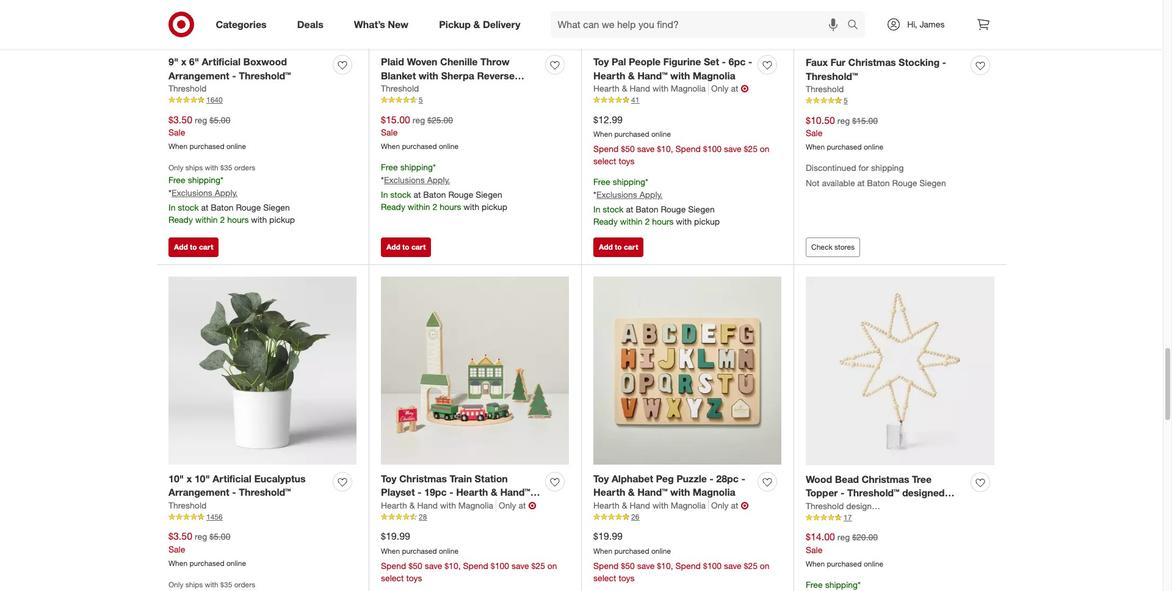 Task type: locate. For each thing, give the bounding box(es) containing it.
0 horizontal spatial 10"
[[169, 472, 184, 485]]

1 $35 from the top
[[221, 163, 232, 172]]

1 ships from the top
[[186, 163, 203, 172]]

hearth & hand with magnolia link up 41
[[594, 83, 709, 95]]

threshold™ down the sherpa
[[441, 83, 493, 96]]

0 horizontal spatial pickup
[[269, 214, 295, 225]]

2 horizontal spatial to
[[615, 242, 622, 251]]

$15.00 right $10.50
[[853, 115, 878, 126]]

threshold designed w/studio mcgee link
[[806, 500, 949, 513]]

*
[[433, 162, 436, 172], [381, 175, 384, 185], [221, 175, 224, 185], [646, 177, 649, 187], [169, 188, 172, 198], [594, 189, 597, 200], [858, 580, 861, 590]]

5 up $10.50 reg $15.00 sale when purchased online
[[844, 96, 848, 105]]

sale inside $15.00 reg $25.00 sale when purchased online
[[381, 127, 398, 138]]

$10, down 41 link
[[657, 144, 673, 154]]

rouge inside only ships with $35 orders free shipping * * exclusions apply. in stock at  baton rouge siegen ready within 2 hours with pickup
[[236, 202, 261, 213]]

$5.00 down 1640
[[210, 115, 231, 125]]

1 horizontal spatial 5
[[844, 96, 848, 105]]

free shipping * * exclusions apply. in stock at  baton rouge siegen ready within 2 hours with pickup for $15.00
[[381, 162, 508, 212]]

arrangement for 6"
[[169, 69, 229, 82]]

sale for 9" x 6" artificial boxwood arrangement - threshold™
[[169, 127, 185, 138]]

threshold down 6"
[[169, 83, 207, 94]]

$35 inside only ships with $35 orders free shipping * * exclusions apply. in stock at  baton rouge siegen ready within 2 hours with pickup
[[221, 163, 232, 172]]

magnolia
[[693, 69, 736, 82], [671, 83, 706, 94], [693, 486, 736, 499], [404, 500, 446, 513], [459, 500, 494, 511], [671, 500, 706, 511]]

1 horizontal spatial 2
[[433, 202, 437, 212]]

online down 26 link
[[652, 547, 671, 556]]

0 horizontal spatial to
[[190, 242, 197, 251]]

apply. for $15.00
[[427, 175, 450, 185]]

what's new
[[354, 18, 409, 30]]

$100 down 26 link
[[703, 561, 722, 571]]

toy inside toy pal people figurine set - 6pc - hearth & hand™ with magnolia
[[594, 55, 609, 68]]

$3.50 for 9" x 6" artificial boxwood arrangement - threshold™
[[169, 113, 192, 126]]

sale for 10" x 10" artificial eucalyptus arrangement - threshold™
[[169, 544, 185, 555]]

arrangement for 10"
[[169, 486, 229, 499]]

17
[[844, 513, 852, 522]]

threshold up 1456
[[169, 500, 207, 511]]

1 add to cart from the left
[[174, 242, 213, 251]]

$25 for toy christmas train station playset - 19pc - hearth & hand™ with magnolia
[[532, 561, 545, 571]]

reg left $25.00
[[413, 115, 425, 125]]

0 horizontal spatial designed
[[847, 501, 882, 511]]

exclusions for $15.00
[[384, 175, 425, 185]]

1 vertical spatial x
[[187, 472, 192, 485]]

in inside only ships with $35 orders free shipping * * exclusions apply. in stock at  baton rouge siegen ready within 2 hours with pickup
[[169, 202, 176, 213]]

2 horizontal spatial add to cart button
[[594, 237, 644, 257]]

$14.00 reg $20.00 sale when purchased online
[[806, 531, 884, 569]]

toy
[[594, 55, 609, 68], [381, 472, 397, 485], [594, 472, 609, 485]]

0 vertical spatial $5.00
[[210, 115, 231, 125]]

- right "6pc"
[[749, 55, 753, 68]]

5 link down faux fur christmas stocking - threshold™ link in the right of the page
[[806, 96, 995, 106]]

0 vertical spatial designed
[[903, 487, 945, 499]]

5
[[419, 96, 423, 105], [844, 96, 848, 105]]

exclusions
[[384, 175, 425, 185], [172, 188, 212, 198], [597, 189, 638, 200]]

christmas
[[849, 56, 896, 68], [399, 472, 447, 485], [862, 473, 910, 485]]

1 mcgee from the left
[[861, 501, 894, 513]]

arrangement inside 9" x 6" artificial boxwood arrangement - threshold™
[[169, 69, 229, 82]]

select for toy christmas train station playset - 19pc - hearth & hand™ with magnolia
[[381, 573, 404, 583]]

1 horizontal spatial designed
[[903, 487, 945, 499]]

- right stocking
[[943, 56, 947, 68]]

threshold link down 6"
[[169, 83, 207, 95]]

10"
[[169, 472, 184, 485], [195, 472, 210, 485]]

select
[[594, 156, 617, 166], [381, 573, 404, 583], [594, 573, 617, 583]]

exclusions apply. button
[[384, 174, 450, 186], [172, 187, 238, 199], [597, 189, 663, 201]]

0 vertical spatial x
[[181, 55, 187, 68]]

0 horizontal spatial $19.99 when purchased online spend $50 save $10, spend $100 save $25 on select toys
[[381, 530, 557, 583]]

stock
[[390, 189, 411, 200], [178, 202, 199, 213], [603, 204, 624, 214]]

toys
[[619, 156, 635, 166], [406, 573, 422, 583], [619, 573, 635, 583]]

shipping for wood bead christmas tree topper - threshold™ designed with studio mcgee
[[826, 580, 858, 590]]

0 horizontal spatial 5
[[419, 96, 423, 105]]

select for toy pal people figurine set - 6pc - hearth & hand™ with magnolia
[[594, 156, 617, 166]]

designed up 17
[[847, 501, 882, 511]]

-
[[722, 55, 726, 68], [749, 55, 753, 68], [943, 56, 947, 68], [232, 69, 236, 82], [434, 83, 438, 96], [710, 472, 714, 485], [742, 472, 746, 485], [232, 486, 236, 499], [418, 486, 422, 499], [450, 486, 454, 499], [841, 487, 845, 499]]

1 horizontal spatial mcgee
[[921, 501, 949, 511]]

2 add to cart button from the left
[[381, 237, 431, 257]]

1 $19.99 from the left
[[381, 530, 410, 543]]

online
[[652, 130, 671, 139], [227, 142, 246, 151], [439, 142, 459, 151], [864, 143, 884, 152], [439, 547, 459, 556], [652, 547, 671, 556], [227, 559, 246, 568], [864, 560, 884, 569]]

1 horizontal spatial add to cart
[[387, 242, 426, 251]]

toy inside toy christmas train station playset - 19pc - hearth & hand™ with magnolia
[[381, 472, 397, 485]]

online up for
[[864, 143, 884, 152]]

threshold™ down boxwood
[[239, 69, 291, 82]]

sale for faux fur christmas stocking - threshold™
[[806, 128, 823, 138]]

christmas inside wood bead christmas tree topper - threshold™ designed with studio mcgee
[[862, 473, 910, 485]]

hand
[[630, 83, 651, 94], [417, 500, 438, 511], [630, 500, 651, 511]]

threshold
[[169, 83, 207, 94], [381, 83, 419, 94], [806, 84, 844, 94], [169, 500, 207, 511], [806, 501, 844, 511]]

alphabet
[[612, 472, 654, 485]]

1 vertical spatial orders
[[234, 580, 256, 589]]

1 add from the left
[[174, 242, 188, 251]]

designed inside threshold designed w/studio mcgee link
[[847, 501, 882, 511]]

toy up playset
[[381, 472, 397, 485]]

1 horizontal spatial hours
[[440, 202, 461, 212]]

$3.50 reg $5.00 sale when purchased online down 1456
[[169, 530, 246, 568]]

exclusions apply. button for $12.99
[[597, 189, 663, 201]]

toys for toy alphabet peg puzzle - 28pc - hearth & hand™ with magnolia
[[619, 573, 635, 583]]

$10, inside $12.99 when purchased online spend $50 save $10, spend $100 save $25 on select toys
[[657, 144, 673, 154]]

hearth & hand with magnolia link for peg
[[594, 500, 709, 512]]

$35 for only ships with $35 orders
[[221, 580, 232, 589]]

on inside $12.99 when purchased online spend $50 save $10, spend $100 save $25 on select toys
[[760, 144, 770, 154]]

&
[[474, 18, 480, 30], [628, 69, 635, 82], [622, 83, 628, 94], [491, 486, 498, 499], [628, 486, 635, 499], [410, 500, 415, 511], [622, 500, 628, 511]]

$3.50 for 10" x 10" artificial eucalyptus arrangement - threshold™
[[169, 530, 192, 543]]

on for toy christmas train station playset - 19pc - hearth & hand™ with magnolia
[[548, 561, 557, 571]]

pickup & delivery
[[439, 18, 521, 30]]

hearth & hand with magnolia link up 26
[[594, 500, 709, 512]]

apply. for $12.99
[[640, 189, 663, 200]]

toy for toy pal people figurine set - 6pc - hearth & hand™ with magnolia
[[594, 55, 609, 68]]

toys for toy pal people figurine set - 6pc - hearth & hand™ with magnolia
[[619, 156, 635, 166]]

artificial up 1456
[[213, 472, 252, 485]]

$10, down '28' link
[[445, 561, 461, 571]]

apply. inside only ships with $35 orders free shipping * * exclusions apply. in stock at  baton rouge siegen ready within 2 hours with pickup
[[215, 188, 238, 198]]

studio
[[829, 501, 859, 513]]

$19.99
[[381, 530, 410, 543], [594, 530, 623, 543]]

faux fur christmas stocking - threshold™ image
[[806, 0, 995, 48], [806, 0, 995, 48]]

- up studio
[[841, 487, 845, 499]]

cart
[[199, 242, 213, 251], [412, 242, 426, 251], [624, 242, 638, 251]]

10" x 10" artificial eucalyptus arrangement - threshold™ image
[[169, 277, 357, 465], [169, 277, 357, 465]]

0 horizontal spatial add
[[174, 242, 188, 251]]

5 link
[[381, 95, 569, 106], [806, 96, 995, 106]]

0 vertical spatial $35
[[221, 163, 232, 172]]

wood bead christmas tree topper - threshold™ designed with studio mcgee image
[[806, 277, 995, 465], [806, 277, 995, 465]]

1 to from the left
[[190, 242, 197, 251]]

1 cart from the left
[[199, 242, 213, 251]]

$25 inside $12.99 when purchased online spend $50 save $10, spend $100 save $25 on select toys
[[744, 144, 758, 154]]

9" x 6" artificial boxwood arrangement - threshold™
[[169, 55, 291, 82]]

sale inside $14.00 reg $20.00 sale when purchased online
[[806, 545, 823, 555]]

reg down 1456
[[195, 532, 207, 542]]

17 link
[[806, 513, 995, 523]]

0 horizontal spatial in
[[169, 202, 176, 213]]

pickup for $15.00
[[482, 202, 508, 212]]

1 vertical spatial ships
[[186, 580, 203, 589]]

1 horizontal spatial add
[[387, 242, 401, 251]]

0 horizontal spatial exclusions
[[172, 188, 212, 198]]

$15.00 inside $15.00 reg $25.00 sale when purchased online
[[381, 113, 410, 126]]

purchased down 1640
[[190, 142, 225, 151]]

add to cart for $15.00
[[387, 242, 426, 251]]

to
[[190, 242, 197, 251], [403, 242, 410, 251], [615, 242, 622, 251]]

1 arrangement from the top
[[169, 69, 229, 82]]

arrangement down 6"
[[169, 69, 229, 82]]

add for $3.50
[[174, 242, 188, 251]]

$15.00 inside $10.50 reg $15.00 sale when purchased online
[[853, 115, 878, 126]]

2 add to cart from the left
[[387, 242, 426, 251]]

online down $25.00
[[439, 142, 459, 151]]

1 $3.50 from the top
[[169, 113, 192, 126]]

1 horizontal spatial 5 link
[[806, 96, 995, 106]]

artificial inside 10" x 10" artificial eucalyptus arrangement - threshold™
[[213, 472, 252, 485]]

6pc
[[729, 55, 746, 68]]

$10.50
[[806, 114, 835, 126]]

$19.99 when purchased online spend $50 save $10, spend $100 save $25 on select toys down 26 link
[[594, 530, 770, 583]]

2 horizontal spatial add to cart
[[599, 242, 638, 251]]

1456
[[206, 513, 223, 522]]

1 add to cart button from the left
[[169, 237, 219, 257]]

threshold™ down fur
[[806, 70, 858, 82]]

2 horizontal spatial stock
[[603, 204, 624, 214]]

purchased down the $12.99
[[615, 130, 650, 139]]

- right red/green
[[434, 83, 438, 96]]

hand up 26
[[630, 500, 651, 511]]

hand up 41
[[630, 83, 651, 94]]

categories
[[216, 18, 267, 30]]

baton inside only ships with $35 orders free shipping * * exclusions apply. in stock at  baton rouge siegen ready within 2 hours with pickup
[[211, 202, 234, 213]]

1 horizontal spatial stock
[[390, 189, 411, 200]]

hearth & hand with magnolia only at ¬
[[594, 83, 749, 95], [381, 500, 537, 512], [594, 500, 749, 512]]

2 $3.50 from the top
[[169, 530, 192, 543]]

1 horizontal spatial to
[[403, 242, 410, 251]]

hand™ inside toy christmas train station playset - 19pc - hearth & hand™ with magnolia
[[500, 486, 531, 499]]

rouge inside discontinued for shipping not available at baton rouge siegen
[[893, 178, 918, 188]]

$3.50 up only ships with $35 orders
[[169, 530, 192, 543]]

magnolia down the 19pc
[[404, 500, 446, 513]]

0 horizontal spatial add to cart button
[[169, 237, 219, 257]]

exclusions inside only ships with $35 orders free shipping * * exclusions apply. in stock at  baton rouge siegen ready within 2 hours with pickup
[[172, 188, 212, 198]]

$5.00 down 1456
[[210, 532, 231, 542]]

designed down "tree"
[[903, 487, 945, 499]]

hours for $12.99
[[652, 216, 674, 227]]

toy inside toy alphabet peg puzzle - 28pc - hearth & hand™ with magnolia
[[594, 472, 609, 485]]

2 horizontal spatial within
[[620, 216, 643, 227]]

hand™ down the station
[[500, 486, 531, 499]]

purchased up the free shipping *
[[827, 560, 862, 569]]

arrangement inside 10" x 10" artificial eucalyptus arrangement - threshold™
[[169, 486, 229, 499]]

only for toy pal people figurine set - 6pc - hearth & hand™ with magnolia
[[712, 83, 729, 94]]

1 horizontal spatial cart
[[412, 242, 426, 251]]

x inside 9" x 6" artificial boxwood arrangement - threshold™
[[181, 55, 187, 68]]

online down $20.00
[[864, 560, 884, 569]]

2 add from the left
[[387, 242, 401, 251]]

to for $3.50
[[190, 242, 197, 251]]

sale for plaid woven chenille throw blanket with sherpa reverse red/green - threshold™
[[381, 127, 398, 138]]

arrangement up 1456
[[169, 486, 229, 499]]

3 add to cart button from the left
[[594, 237, 644, 257]]

2 horizontal spatial pickup
[[695, 216, 720, 227]]

$12.99
[[594, 113, 623, 126]]

threshold for faux fur christmas stocking - threshold™
[[806, 84, 844, 94]]

magnolia down set
[[693, 69, 736, 82]]

toy christmas train station playset - 19pc - hearth & hand™ with magnolia image
[[381, 277, 569, 465], [381, 277, 569, 465]]

1 $19.99 when purchased online spend $50 save $10, spend $100 save $25 on select toys from the left
[[381, 530, 557, 583]]

2 $3.50 reg $5.00 sale when purchased online from the top
[[169, 530, 246, 568]]

mcgee inside wood bead christmas tree topper - threshold™ designed with studio mcgee
[[861, 501, 894, 513]]

$15.00 down red/green
[[381, 113, 410, 126]]

0 vertical spatial artificial
[[202, 55, 241, 68]]

0 vertical spatial $3.50 reg $5.00 sale when purchased online
[[169, 113, 246, 151]]

1 vertical spatial artificial
[[213, 472, 252, 485]]

hand™ down people
[[638, 69, 668, 82]]

$50 down 28
[[409, 561, 423, 571]]

magnolia down 28pc
[[693, 486, 736, 499]]

reg for 9" x 6" artificial boxwood arrangement - threshold™
[[195, 115, 207, 125]]

- up 1456 link
[[232, 486, 236, 499]]

2 cart from the left
[[412, 242, 426, 251]]

& inside toy christmas train station playset - 19pc - hearth & hand™ with magnolia
[[491, 486, 498, 499]]

reverse
[[477, 69, 515, 82]]

station
[[475, 472, 508, 485]]

with inside toy alphabet peg puzzle - 28pc - hearth & hand™ with magnolia
[[671, 486, 690, 499]]

hearth & hand with magnolia link
[[594, 83, 709, 95], [381, 500, 497, 512], [594, 500, 709, 512]]

stock for $12.99
[[603, 204, 624, 214]]

threshold link down "blanket"
[[381, 83, 419, 95]]

reg down 1640
[[195, 115, 207, 125]]

1 $5.00 from the top
[[210, 115, 231, 125]]

sale inside $10.50 reg $15.00 sale when purchased online
[[806, 128, 823, 138]]

$50
[[621, 144, 635, 154], [409, 561, 423, 571], [621, 561, 635, 571]]

threshold™ down eucalyptus
[[239, 486, 291, 499]]

$50 inside $12.99 when purchased online spend $50 save $10, spend $100 save $25 on select toys
[[621, 144, 635, 154]]

hand for alphabet
[[630, 500, 651, 511]]

$14.00
[[806, 531, 835, 543]]

shipping inside only ships with $35 orders free shipping * * exclusions apply. in stock at  baton rouge siegen ready within 2 hours with pickup
[[188, 175, 221, 185]]

- right set
[[722, 55, 726, 68]]

- right 28pc
[[742, 472, 746, 485]]

threshold link down the faux
[[806, 83, 844, 96]]

threshold™ up threshold designed w/studio mcgee
[[848, 487, 900, 499]]

artificial inside 9" x 6" artificial boxwood arrangement - threshold™
[[202, 55, 241, 68]]

hearth & hand with magnolia only at ¬ down the 19pc
[[381, 500, 537, 512]]

plaid woven chenille throw blanket with sherpa reverse red/green - threshold™ image
[[381, 0, 569, 48], [381, 0, 569, 48]]

2 horizontal spatial exclusions apply. button
[[597, 189, 663, 201]]

orders inside only ships with $35 orders free shipping * * exclusions apply. in stock at  baton rouge siegen ready within 2 hours with pickup
[[234, 163, 256, 172]]

0 vertical spatial $3.50
[[169, 113, 192, 126]]

woven
[[407, 55, 438, 68]]

2 orders from the top
[[234, 580, 256, 589]]

¬ for toy alphabet peg puzzle - 28pc - hearth & hand™ with magnolia
[[741, 500, 749, 512]]

0 vertical spatial orders
[[234, 163, 256, 172]]

1 horizontal spatial ready
[[381, 202, 405, 212]]

hearth & hand with magnolia only at ¬ down toy alphabet peg puzzle - 28pc - hearth & hand™ with magnolia
[[594, 500, 749, 512]]

pickup for $12.99
[[695, 216, 720, 227]]

artificial right 6"
[[202, 55, 241, 68]]

free for plaid woven chenille throw blanket with sherpa reverse red/green - threshold™
[[381, 162, 398, 172]]

2 mcgee from the left
[[921, 501, 949, 511]]

x inside 10" x 10" artificial eucalyptus arrangement - threshold™
[[187, 472, 192, 485]]

check stores button
[[806, 237, 861, 257]]

online up only ships with $35 orders free shipping * * exclusions apply. in stock at  baton rouge siegen ready within 2 hours with pickup
[[227, 142, 246, 151]]

$100 for toy christmas train station playset - 19pc - hearth & hand™ with magnolia
[[491, 561, 509, 571]]

reg inside $15.00 reg $25.00 sale when purchased online
[[413, 115, 425, 125]]

hearth & hand with magnolia only at ¬ for train
[[381, 500, 537, 512]]

0 horizontal spatial cart
[[199, 242, 213, 251]]

1 vertical spatial $3.50
[[169, 530, 192, 543]]

reg for wood bead christmas tree topper - threshold™ designed with studio mcgee
[[838, 532, 850, 543]]

$19.99 when purchased online spend $50 save $10, spend $100 save $25 on select toys for &
[[381, 530, 557, 583]]

19pc
[[424, 486, 447, 499]]

1 orders from the top
[[234, 163, 256, 172]]

christmas for wood
[[862, 473, 910, 485]]

purchased down 26
[[615, 547, 650, 556]]

2 10" from the left
[[195, 472, 210, 485]]

2 horizontal spatial 2
[[645, 216, 650, 227]]

artificial for eucalyptus
[[213, 472, 252, 485]]

orders
[[234, 163, 256, 172], [234, 580, 256, 589]]

1 horizontal spatial apply.
[[427, 175, 450, 185]]

add to cart button for $3.50
[[169, 237, 219, 257]]

1 10" from the left
[[169, 472, 184, 485]]

what's
[[354, 18, 385, 30]]

select inside $12.99 when purchased online spend $50 save $10, spend $100 save $25 on select toys
[[594, 156, 617, 166]]

threshold link for plaid woven chenille throw blanket with sherpa reverse red/green - threshold™
[[381, 83, 419, 95]]

2 horizontal spatial hours
[[652, 216, 674, 227]]

$35 for only ships with $35 orders free shipping * * exclusions apply. in stock at  baton rouge siegen ready within 2 hours with pickup
[[221, 163, 232, 172]]

hearth
[[594, 69, 626, 82], [594, 83, 620, 94], [456, 486, 488, 499], [594, 486, 626, 499], [381, 500, 407, 511], [594, 500, 620, 511]]

1 horizontal spatial free shipping * * exclusions apply. in stock at  baton rouge siegen ready within 2 hours with pickup
[[594, 177, 720, 227]]

hearth inside toy christmas train station playset - 19pc - hearth & hand™ with magnolia
[[456, 486, 488, 499]]

threshold link up 1456
[[169, 500, 207, 512]]

5 link down the sherpa
[[381, 95, 569, 106]]

0 horizontal spatial 2
[[220, 214, 225, 225]]

$10, down 26 link
[[657, 561, 673, 571]]

5 up $15.00 reg $25.00 sale when purchased online
[[419, 96, 423, 105]]

2 horizontal spatial cart
[[624, 242, 638, 251]]

28
[[419, 513, 427, 522]]

arrangement
[[169, 69, 229, 82], [169, 486, 229, 499]]

$3.50 reg $5.00 sale when purchased online down 1640
[[169, 113, 246, 151]]

2 horizontal spatial add
[[599, 242, 613, 251]]

hours for $15.00
[[440, 202, 461, 212]]

2 ships from the top
[[186, 580, 203, 589]]

1 horizontal spatial pickup
[[482, 202, 508, 212]]

reg right $10.50
[[838, 115, 850, 126]]

rouge
[[893, 178, 918, 188], [449, 189, 474, 200], [236, 202, 261, 213], [661, 204, 686, 214]]

2 horizontal spatial ready
[[594, 216, 618, 227]]

with inside plaid woven chenille throw blanket with sherpa reverse red/green - threshold™
[[419, 69, 439, 82]]

2 for $12.99
[[645, 216, 650, 227]]

stock for $15.00
[[390, 189, 411, 200]]

2 horizontal spatial exclusions
[[597, 189, 638, 200]]

toy left pal on the right top of page
[[594, 55, 609, 68]]

christmas right fur
[[849, 56, 896, 68]]

2 $5.00 from the top
[[210, 532, 231, 542]]

reg inside $10.50 reg $15.00 sale when purchased online
[[838, 115, 850, 126]]

1 vertical spatial designed
[[847, 501, 882, 511]]

hand™ for station
[[500, 486, 531, 499]]

shipping inside discontinued for shipping not available at baton rouge siegen
[[872, 163, 904, 173]]

$50 for toy alphabet peg puzzle - 28pc - hearth & hand™ with magnolia
[[621, 561, 635, 571]]

only for toy christmas train station playset - 19pc - hearth & hand™ with magnolia
[[499, 500, 516, 511]]

0 horizontal spatial mcgee
[[861, 501, 894, 513]]

hand for christmas
[[417, 500, 438, 511]]

purchased up only ships with $35 orders
[[190, 559, 225, 568]]

- right the 19pc
[[450, 486, 454, 499]]

$35
[[221, 163, 232, 172], [221, 580, 232, 589]]

1 horizontal spatial $19.99
[[594, 530, 623, 543]]

hand up 28
[[417, 500, 438, 511]]

within for $12.99
[[620, 216, 643, 227]]

1640
[[206, 96, 223, 105]]

within inside only ships with $35 orders free shipping * * exclusions apply. in stock at  baton rouge siegen ready within 2 hours with pickup
[[195, 214, 218, 225]]

threshold link for 10" x 10" artificial eucalyptus arrangement - threshold™
[[169, 500, 207, 512]]

0 horizontal spatial 5 link
[[381, 95, 569, 106]]

when inside $10.50 reg $15.00 sale when purchased online
[[806, 143, 825, 152]]

$100 down 41 link
[[703, 144, 722, 154]]

0 vertical spatial arrangement
[[169, 69, 229, 82]]

1 $3.50 reg $5.00 sale when purchased online from the top
[[169, 113, 246, 151]]

threshold down the faux
[[806, 84, 844, 94]]

christmas inside faux fur christmas stocking - threshold™
[[849, 56, 896, 68]]

$100 inside $12.99 when purchased online spend $50 save $10, spend $100 save $25 on select toys
[[703, 144, 722, 154]]

$19.99 when purchased online spend $50 save $10, spend $100 save $25 on select toys for hand™
[[594, 530, 770, 583]]

reg for 10" x 10" artificial eucalyptus arrangement - threshold™
[[195, 532, 207, 542]]

hearth & hand with magnolia only at ¬ for peg
[[594, 500, 749, 512]]

toys inside $12.99 when purchased online spend $50 save $10, spend $100 save $25 on select toys
[[619, 156, 635, 166]]

- inside 9" x 6" artificial boxwood arrangement - threshold™
[[232, 69, 236, 82]]

1 vertical spatial $5.00
[[210, 532, 231, 542]]

0 horizontal spatial ready
[[169, 214, 193, 225]]

$50 down the $12.99
[[621, 144, 635, 154]]

artificial
[[202, 55, 241, 68], [213, 472, 252, 485]]

$100 down '28' link
[[491, 561, 509, 571]]

christmas up the 19pc
[[399, 472, 447, 485]]

add to cart
[[174, 242, 213, 251], [387, 242, 426, 251], [599, 242, 638, 251]]

toy alphabet peg puzzle - 28pc - hearth & hand™ with magnolia
[[594, 472, 746, 499]]

hearth & hand with magnolia only at ¬ for people
[[594, 83, 749, 95]]

toy alphabet peg puzzle - 28pc - hearth & hand™ with magnolia image
[[594, 277, 782, 465], [594, 277, 782, 465]]

christmas up threshold designed w/studio mcgee
[[862, 473, 910, 485]]

hearth & hand with magnolia link down the 19pc
[[381, 500, 497, 512]]

1 horizontal spatial exclusions apply. button
[[384, 174, 450, 186]]

hearth & hand with magnolia only at ¬ down toy pal people figurine set - 6pc - hearth & hand™ with magnolia
[[594, 83, 749, 95]]

0 horizontal spatial free shipping * * exclusions apply. in stock at  baton rouge siegen ready within 2 hours with pickup
[[381, 162, 508, 212]]

10" x 10" artificial eucalyptus arrangement - threshold™
[[169, 472, 306, 499]]

toy pal people figurine set - 6pc - hearth & hand™ with magnolia
[[594, 55, 753, 82]]

hand™ down peg
[[638, 486, 668, 499]]

1 horizontal spatial in
[[381, 189, 388, 200]]

hand™ inside toy pal people figurine set - 6pc - hearth & hand™ with magnolia
[[638, 69, 668, 82]]

2 horizontal spatial apply.
[[640, 189, 663, 200]]

toy for toy alphabet peg puzzle - 28pc - hearth & hand™ with magnolia
[[594, 472, 609, 485]]

orders for only ships with $35 orders
[[234, 580, 256, 589]]

1 vertical spatial arrangement
[[169, 486, 229, 499]]

1 vertical spatial $3.50 reg $5.00 sale when purchased online
[[169, 530, 246, 568]]

$50 down 26
[[621, 561, 635, 571]]

discontinued for shipping not available at baton rouge siegen
[[806, 163, 947, 188]]

5 for $15.00
[[419, 96, 423, 105]]

0 horizontal spatial add to cart
[[174, 242, 213, 251]]

0 horizontal spatial hours
[[227, 214, 249, 225]]

only
[[712, 83, 729, 94], [169, 163, 184, 172], [499, 500, 516, 511], [712, 500, 729, 511], [169, 580, 184, 589]]

- inside 10" x 10" artificial eucalyptus arrangement - threshold™
[[232, 486, 236, 499]]

designed inside wood bead christmas tree topper - threshold™ designed with studio mcgee
[[903, 487, 945, 499]]

9" x 6" artificial boxwood arrangement - threshold™ image
[[169, 0, 357, 48], [169, 0, 357, 48]]

purchased down $25.00
[[402, 142, 437, 151]]

1 horizontal spatial add to cart button
[[381, 237, 431, 257]]

2 $19.99 from the left
[[594, 530, 623, 543]]

2 arrangement from the top
[[169, 486, 229, 499]]

1 horizontal spatial $15.00
[[853, 115, 878, 126]]

purchased up discontinued
[[827, 143, 862, 152]]

shipping
[[400, 162, 433, 172], [872, 163, 904, 173], [188, 175, 221, 185], [613, 177, 646, 187], [826, 580, 858, 590]]

$5.00
[[210, 115, 231, 125], [210, 532, 231, 542]]

save
[[637, 144, 655, 154], [724, 144, 742, 154], [425, 561, 442, 571], [512, 561, 529, 571], [637, 561, 655, 571], [724, 561, 742, 571]]

purchased inside $10.50 reg $15.00 sale when purchased online
[[827, 143, 862, 152]]

spend
[[594, 144, 619, 154], [676, 144, 701, 154], [381, 561, 406, 571], [463, 561, 489, 571], [594, 561, 619, 571], [676, 561, 701, 571]]

0 horizontal spatial stock
[[178, 202, 199, 213]]

0 horizontal spatial apply.
[[215, 188, 238, 198]]

$19.99 when purchased online spend $50 save $10, spend $100 save $25 on select toys down '28' link
[[381, 530, 557, 583]]

1 horizontal spatial within
[[408, 202, 430, 212]]

pal
[[612, 55, 626, 68]]

$50 for toy pal people figurine set - 6pc - hearth & hand™ with magnolia
[[621, 144, 635, 154]]

¬ for toy pal people figurine set - 6pc - hearth & hand™ with magnolia
[[741, 83, 749, 95]]

toy pal people figurine set - 6pc - hearth & hand™ with magnolia image
[[594, 0, 782, 48], [594, 0, 782, 48]]

2 to from the left
[[403, 242, 410, 251]]

$3.50 down 9"
[[169, 113, 192, 126]]

reg down 17
[[838, 532, 850, 543]]

hand™
[[638, 69, 668, 82], [500, 486, 531, 499], [638, 486, 668, 499]]

$100
[[703, 144, 722, 154], [491, 561, 509, 571], [703, 561, 722, 571]]

ships inside only ships with $35 orders free shipping * * exclusions apply. in stock at  baton rouge siegen ready within 2 hours with pickup
[[186, 163, 203, 172]]

baton
[[868, 178, 890, 188], [423, 189, 446, 200], [211, 202, 234, 213], [636, 204, 659, 214]]

$3.50 reg $5.00 sale when purchased online for 9" x 6" artificial boxwood arrangement - threshold™
[[169, 113, 246, 151]]

- up 1640 link
[[232, 69, 236, 82]]

hearth & hand with magnolia link for people
[[594, 83, 709, 95]]

toy left alphabet
[[594, 472, 609, 485]]

1 horizontal spatial $19.99 when purchased online spend $50 save $10, spend $100 save $25 on select toys
[[594, 530, 770, 583]]

when inside $12.99 when purchased online spend $50 save $10, spend $100 save $25 on select toys
[[594, 130, 613, 139]]

within
[[408, 202, 430, 212], [195, 214, 218, 225], [620, 216, 643, 227]]

reg inside $14.00 reg $20.00 sale when purchased online
[[838, 532, 850, 543]]

0 vertical spatial ships
[[186, 163, 203, 172]]

0 horizontal spatial within
[[195, 214, 218, 225]]

within for $15.00
[[408, 202, 430, 212]]

0 horizontal spatial $19.99
[[381, 530, 410, 543]]

1 horizontal spatial exclusions
[[384, 175, 425, 185]]

ready for $15.00
[[381, 202, 405, 212]]

$3.50 reg $5.00 sale when purchased online
[[169, 113, 246, 151], [169, 530, 246, 568]]

online down 41 link
[[652, 130, 671, 139]]

delivery
[[483, 18, 521, 30]]

2 $19.99 when purchased online spend $50 save $10, spend $100 save $25 on select toys from the left
[[594, 530, 770, 583]]

threshold down "blanket"
[[381, 83, 419, 94]]

only inside only ships with $35 orders free shipping * * exclusions apply. in stock at  baton rouge siegen ready within 2 hours with pickup
[[169, 163, 184, 172]]

1 vertical spatial $35
[[221, 580, 232, 589]]

1 horizontal spatial 10"
[[195, 472, 210, 485]]

2 $35 from the top
[[221, 580, 232, 589]]

41
[[632, 96, 640, 105]]

2 horizontal spatial in
[[594, 204, 601, 214]]

0 horizontal spatial $15.00
[[381, 113, 410, 126]]

ships
[[186, 163, 203, 172], [186, 580, 203, 589]]



Task type: describe. For each thing, give the bounding box(es) containing it.
categories link
[[206, 11, 282, 38]]

add to cart button for $15.00
[[381, 237, 431, 257]]

faux fur christmas stocking - threshold™ link
[[806, 55, 966, 83]]

check
[[812, 242, 833, 251]]

deals link
[[287, 11, 339, 38]]

in for $12.99
[[594, 204, 601, 214]]

peg
[[656, 472, 674, 485]]

fur
[[831, 56, 846, 68]]

toy alphabet peg puzzle - 28pc - hearth & hand™ with magnolia link
[[594, 472, 753, 500]]

magnolia up 41 link
[[671, 83, 706, 94]]

artificial for boxwood
[[202, 55, 241, 68]]

pickup
[[439, 18, 471, 30]]

with inside wood bead christmas tree topper - threshold™ designed with studio mcgee
[[806, 501, 826, 513]]

purchased inside $15.00 reg $25.00 sale when purchased online
[[402, 142, 437, 151]]

magnolia inside toy pal people figurine set - 6pc - hearth & hand™ with magnolia
[[693, 69, 736, 82]]

search
[[842, 19, 872, 32]]

eucalyptus
[[254, 472, 306, 485]]

magnolia inside toy christmas train station playset - 19pc - hearth & hand™ with magnolia
[[404, 500, 446, 513]]

hours inside only ships with $35 orders free shipping * * exclusions apply. in stock at  baton rouge siegen ready within 2 hours with pickup
[[227, 214, 249, 225]]

free shipping * * exclusions apply. in stock at  baton rouge siegen ready within 2 hours with pickup for $12.99
[[594, 177, 720, 227]]

wood
[[806, 473, 833, 485]]

10" x 10" artificial eucalyptus arrangement - threshold™ link
[[169, 472, 328, 500]]

free shipping *
[[806, 580, 861, 590]]

hand™ inside toy alphabet peg puzzle - 28pc - hearth & hand™ with magnolia
[[638, 486, 668, 499]]

threshold™ inside wood bead christmas tree topper - threshold™ designed with studio mcgee
[[848, 487, 900, 499]]

41 link
[[594, 95, 782, 106]]

reg for plaid woven chenille throw blanket with sherpa reverse red/green - threshold™
[[413, 115, 425, 125]]

figurine
[[664, 55, 701, 68]]

ships for only ships with $35 orders free shipping * * exclusions apply. in stock at  baton rouge siegen ready within 2 hours with pickup
[[186, 163, 203, 172]]

threshold for plaid woven chenille throw blanket with sherpa reverse red/green - threshold™
[[381, 83, 419, 94]]

add for $15.00
[[387, 242, 401, 251]]

$100 for toy alphabet peg puzzle - 28pc - hearth & hand™ with magnolia
[[703, 561, 722, 571]]

throw
[[481, 55, 510, 68]]

new
[[388, 18, 409, 30]]

6"
[[189, 55, 199, 68]]

people
[[629, 55, 661, 68]]

purchased down 28
[[402, 547, 437, 556]]

add to cart for $3.50
[[174, 242, 213, 251]]

What can we help you find? suggestions appear below search field
[[551, 11, 851, 38]]

james
[[920, 19, 945, 29]]

free for wood bead christmas tree topper - threshold™ designed with studio mcgee
[[806, 580, 823, 590]]

ships for only ships with $35 orders
[[186, 580, 203, 589]]

& inside toy alphabet peg puzzle - 28pc - hearth & hand™ with magnolia
[[628, 486, 635, 499]]

magnolia inside toy alphabet peg puzzle - 28pc - hearth & hand™ with magnolia
[[693, 486, 736, 499]]

$10, for peg
[[657, 561, 673, 571]]

$20.00
[[853, 532, 878, 543]]

threshold link for faux fur christmas stocking - threshold™
[[806, 83, 844, 96]]

2 inside only ships with $35 orders free shipping * * exclusions apply. in stock at  baton rouge siegen ready within 2 hours with pickup
[[220, 214, 225, 225]]

shipping for plaid woven chenille throw blanket with sherpa reverse red/green - threshold™
[[400, 162, 433, 172]]

shipping for toy pal people figurine set - 6pc - hearth & hand™ with magnolia
[[613, 177, 646, 187]]

online inside $12.99 when purchased online spend $50 save $10, spend $100 save $25 on select toys
[[652, 130, 671, 139]]

purchased inside $14.00 reg $20.00 sale when purchased online
[[827, 560, 862, 569]]

$100 for toy pal people figurine set - 6pc - hearth & hand™ with magnolia
[[703, 144, 722, 154]]

threshold link for 9" x 6" artificial boxwood arrangement - threshold™
[[169, 83, 207, 95]]

puzzle
[[677, 472, 707, 485]]

plaid
[[381, 55, 404, 68]]

on for toy pal people figurine set - 6pc - hearth & hand™ with magnolia
[[760, 144, 770, 154]]

free inside only ships with $35 orders free shipping * * exclusions apply. in stock at  baton rouge siegen ready within 2 hours with pickup
[[169, 175, 186, 185]]

what's new link
[[344, 11, 424, 38]]

orders for only ships with $35 orders free shipping * * exclusions apply. in stock at  baton rouge siegen ready within 2 hours with pickup
[[234, 163, 256, 172]]

hi,
[[908, 19, 918, 29]]

siegen inside discontinued for shipping not available at baton rouge siegen
[[920, 178, 947, 188]]

1640 link
[[169, 95, 357, 106]]

magnolia up '28' link
[[459, 500, 494, 511]]

- left the 19pc
[[418, 486, 422, 499]]

hearth inside toy alphabet peg puzzle - 28pc - hearth & hand™ with magnolia
[[594, 486, 626, 499]]

$19.99 for toy christmas train station playset - 19pc - hearth & hand™ with magnolia
[[381, 530, 410, 543]]

at inside only ships with $35 orders free shipping * * exclusions apply. in stock at  baton rouge siegen ready within 2 hours with pickup
[[201, 202, 209, 213]]

$5.00 for 10"
[[210, 532, 231, 542]]

online down '28' link
[[439, 547, 459, 556]]

$19.99 for toy alphabet peg puzzle - 28pc - hearth & hand™ with magnolia
[[594, 530, 623, 543]]

faux fur christmas stocking - threshold™
[[806, 56, 947, 82]]

reg for faux fur christmas stocking - threshold™
[[838, 115, 850, 126]]

26
[[632, 513, 640, 522]]

26 link
[[594, 512, 782, 523]]

available
[[822, 178, 855, 188]]

3 add to cart from the left
[[599, 242, 638, 251]]

plaid woven chenille throw blanket with sherpa reverse red/green - threshold™
[[381, 55, 515, 96]]

threshold for 9" x 6" artificial boxwood arrangement - threshold™
[[169, 83, 207, 94]]

- left 28pc
[[710, 472, 714, 485]]

only for toy alphabet peg puzzle - 28pc - hearth & hand™ with magnolia
[[712, 500, 729, 511]]

to for $15.00
[[403, 242, 410, 251]]

threshold™ inside 10" x 10" artificial eucalyptus arrangement - threshold™
[[239, 486, 291, 499]]

with inside toy pal people figurine set - 6pc - hearth & hand™ with magnolia
[[671, 69, 690, 82]]

online inside $10.50 reg $15.00 sale when purchased online
[[864, 143, 884, 152]]

set
[[704, 55, 720, 68]]

5 for $10.50
[[844, 96, 848, 105]]

toy christmas train station playset - 19pc - hearth & hand™ with magnolia link
[[381, 472, 541, 513]]

threshold designed w/studio mcgee
[[806, 501, 949, 511]]

2 for $15.00
[[433, 202, 437, 212]]

& inside toy pal people figurine set - 6pc - hearth & hand™ with magnolia
[[628, 69, 635, 82]]

toy christmas train station playset - 19pc - hearth & hand™ with magnolia
[[381, 472, 531, 513]]

when inside $14.00 reg $20.00 sale when purchased online
[[806, 560, 825, 569]]

with inside toy christmas train station playset - 19pc - hearth & hand™ with magnolia
[[381, 500, 401, 513]]

cart for $15.00
[[412, 242, 426, 251]]

pickup inside only ships with $35 orders free shipping * * exclusions apply. in stock at  baton rouge siegen ready within 2 hours with pickup
[[269, 214, 295, 225]]

threshold™ inside plaid woven chenille throw blanket with sherpa reverse red/green - threshold™
[[441, 83, 493, 96]]

- inside wood bead christmas tree topper - threshold™ designed with studio mcgee
[[841, 487, 845, 499]]

for
[[859, 163, 869, 173]]

sherpa
[[441, 69, 475, 82]]

¬ for toy christmas train station playset - 19pc - hearth & hand™ with magnolia
[[529, 500, 537, 512]]

online inside $15.00 reg $25.00 sale when purchased online
[[439, 142, 459, 151]]

threshold™ inside 9" x 6" artificial boxwood arrangement - threshold™
[[239, 69, 291, 82]]

28pc
[[717, 472, 739, 485]]

hand for pal
[[630, 83, 651, 94]]

bead
[[835, 473, 859, 485]]

online up only ships with $35 orders
[[227, 559, 246, 568]]

ready inside only ships with $35 orders free shipping * * exclusions apply. in stock at  baton rouge siegen ready within 2 hours with pickup
[[169, 214, 193, 225]]

3 cart from the left
[[624, 242, 638, 251]]

tree
[[913, 473, 932, 485]]

x for 10"
[[187, 472, 192, 485]]

stores
[[835, 242, 855, 251]]

- inside plaid woven chenille throw blanket with sherpa reverse red/green - threshold™
[[434, 83, 438, 96]]

only ships with $35 orders
[[169, 580, 256, 589]]

online inside $14.00 reg $20.00 sale when purchased online
[[864, 560, 884, 569]]

search button
[[842, 11, 872, 40]]

threshold down 'topper'
[[806, 501, 844, 511]]

$3.50 reg $5.00 sale when purchased online for 10" x 10" artificial eucalyptus arrangement - threshold™
[[169, 530, 246, 568]]

red/green
[[381, 83, 431, 96]]

9"
[[169, 55, 179, 68]]

chenille
[[440, 55, 478, 68]]

3 to from the left
[[615, 242, 622, 251]]

sale for wood bead christmas tree topper - threshold™ designed with studio mcgee
[[806, 545, 823, 555]]

$25 for toy pal people figurine set - 6pc - hearth & hand™ with magnolia
[[744, 144, 758, 154]]

free for toy pal people figurine set - 6pc - hearth & hand™ with magnolia
[[594, 177, 611, 187]]

blanket
[[381, 69, 416, 82]]

28 link
[[381, 512, 569, 523]]

toy pal people figurine set - 6pc - hearth & hand™ with magnolia link
[[594, 55, 753, 83]]

ready for $12.99
[[594, 216, 618, 227]]

discontinued
[[806, 163, 857, 173]]

in for $15.00
[[381, 189, 388, 200]]

train
[[450, 472, 472, 485]]

boxwood
[[243, 55, 287, 68]]

siegen inside only ships with $35 orders free shipping * * exclusions apply. in stock at  baton rouge siegen ready within 2 hours with pickup
[[263, 202, 290, 213]]

$25 for toy alphabet peg puzzle - 28pc - hearth & hand™ with magnolia
[[744, 561, 758, 571]]

christmas inside toy christmas train station playset - 19pc - hearth & hand™ with magnolia
[[399, 472, 447, 485]]

$10, for train
[[445, 561, 461, 571]]

when inside $15.00 reg $25.00 sale when purchased online
[[381, 142, 400, 151]]

toys for toy christmas train station playset - 19pc - hearth & hand™ with magnolia
[[406, 573, 422, 583]]

$25.00
[[428, 115, 453, 125]]

only ships with $35 orders free shipping * * exclusions apply. in stock at  baton rouge siegen ready within 2 hours with pickup
[[169, 163, 295, 225]]

playset
[[381, 486, 415, 499]]

9" x 6" artificial boxwood arrangement - threshold™ link
[[169, 55, 328, 83]]

$5.00 for 6"
[[210, 115, 231, 125]]

threshold for 10" x 10" artificial eucalyptus arrangement - threshold™
[[169, 500, 207, 511]]

wood bead christmas tree topper - threshold™ designed with studio mcgee
[[806, 473, 945, 513]]

hi, james
[[908, 19, 945, 29]]

threshold™ inside faux fur christmas stocking - threshold™
[[806, 70, 858, 82]]

hand™ for figurine
[[638, 69, 668, 82]]

christmas for faux
[[849, 56, 896, 68]]

$10, for people
[[657, 144, 673, 154]]

exclusions for $12.99
[[597, 189, 638, 200]]

wood bead christmas tree topper - threshold™ designed with studio mcgee link
[[806, 472, 966, 513]]

topper
[[806, 487, 838, 499]]

w/studio
[[884, 501, 918, 511]]

$10.50 reg $15.00 sale when purchased online
[[806, 114, 884, 152]]

5 link for christmas
[[806, 96, 995, 106]]

stock inside only ships with $35 orders free shipping * * exclusions apply. in stock at  baton rouge siegen ready within 2 hours with pickup
[[178, 202, 199, 213]]

at inside discontinued for shipping not available at baton rouge siegen
[[858, 178, 865, 188]]

x for 6"
[[181, 55, 187, 68]]

purchased inside $12.99 when purchased online spend $50 save $10, spend $100 save $25 on select toys
[[615, 130, 650, 139]]

baton inside discontinued for shipping not available at baton rouge siegen
[[868, 178, 890, 188]]

deals
[[297, 18, 324, 30]]

stocking
[[899, 56, 940, 68]]

magnolia up 26 link
[[671, 500, 706, 511]]

hearth inside toy pal people figurine set - 6pc - hearth & hand™ with magnolia
[[594, 69, 626, 82]]

0 horizontal spatial exclusions apply. button
[[172, 187, 238, 199]]

1456 link
[[169, 512, 357, 523]]

not
[[806, 178, 820, 188]]

faux
[[806, 56, 828, 68]]

3 add from the left
[[599, 242, 613, 251]]

on for toy alphabet peg puzzle - 28pc - hearth & hand™ with magnolia
[[760, 561, 770, 571]]

$15.00 reg $25.00 sale when purchased online
[[381, 113, 459, 151]]

pickup & delivery link
[[429, 11, 536, 38]]

hearth & hand with magnolia link for train
[[381, 500, 497, 512]]

exclusions apply. button for $15.00
[[384, 174, 450, 186]]

- inside faux fur christmas stocking - threshold™
[[943, 56, 947, 68]]

5 link for chenille
[[381, 95, 569, 106]]

check stores
[[812, 242, 855, 251]]



Task type: vqa. For each thing, say whether or not it's contained in the screenshot.
ADD ITEM BUTTON
no



